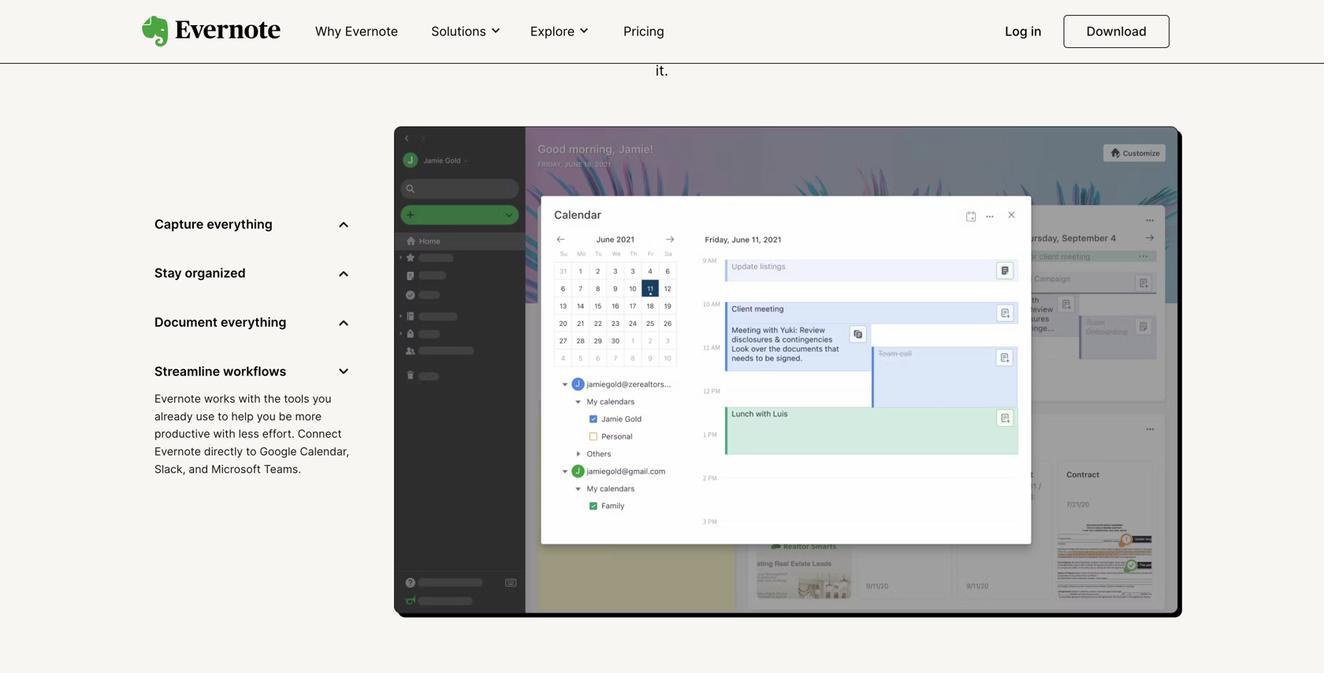 Task type: locate. For each thing, give the bounding box(es) containing it.
find
[[677, 39, 703, 57]]

0 vertical spatial everything
[[577, 17, 650, 34]]

document everything
[[154, 315, 286, 330]]

works
[[204, 392, 235, 406]]

in
[[1031, 24, 1042, 39]]

evernote up already
[[154, 392, 201, 406]]

everything up organized
[[207, 217, 273, 232]]

it
[[908, 17, 917, 34]]

microsoft
[[211, 463, 261, 476]]

teams.
[[264, 463, 301, 476]]

evernote works with the tools you already use to help you be more productive with less effort. connect evernote directly to google calendar, slack, and microsoft teams.
[[154, 392, 349, 476]]

you down keep
[[745, 39, 770, 57]]

0 vertical spatial need
[[683, 17, 717, 34]]

with up directly at the left
[[213, 428, 235, 441]]

to down "less"
[[246, 445, 257, 459]]

effort.
[[262, 428, 294, 441]]

it.
[[656, 62, 668, 79]]

with
[[238, 392, 261, 406], [213, 428, 235, 441]]

tools
[[284, 392, 309, 406]]

evernote
[[345, 24, 398, 39], [154, 392, 201, 406], [154, 445, 201, 459]]

everything up workflows at the left of the page
[[221, 315, 286, 330]]

1 vertical spatial with
[[213, 428, 235, 441]]

stay organized
[[154, 266, 246, 281]]

and
[[630, 39, 655, 57], [189, 463, 208, 476]]

1 vertical spatial everything
[[207, 217, 273, 232]]

0 horizontal spatial and
[[189, 463, 208, 476]]

and inside evernote works with the tools you already use to help you be more productive with less effort. connect evernote directly to google calendar, slack, and microsoft teams.
[[189, 463, 208, 476]]

need
[[683, 17, 717, 34], [887, 39, 921, 57]]

with up help
[[238, 392, 261, 406]]

to
[[722, 17, 735, 34], [659, 39, 673, 57], [218, 410, 228, 423], [246, 445, 257, 459]]

and right slack,
[[189, 463, 208, 476]]

evernote right why
[[345, 24, 398, 39]]

1 vertical spatial and
[[189, 463, 208, 476]]

slack,
[[154, 463, 186, 476]]

you
[[512, 17, 537, 34], [654, 17, 679, 34], [745, 39, 770, 57], [858, 39, 883, 57], [313, 392, 331, 406], [257, 410, 276, 423]]

1 vertical spatial need
[[887, 39, 921, 57]]

0 horizontal spatial need
[[683, 17, 717, 34]]

keep
[[739, 17, 773, 34]]

2 vertical spatial everything
[[221, 315, 286, 330]]

log in link
[[996, 17, 1051, 47]]

evernote,
[[443, 17, 508, 34]]

solutions button
[[426, 23, 507, 40]]

need up find on the top of page
[[683, 17, 717, 34]]

log in
[[1005, 24, 1042, 39]]

more
[[295, 410, 322, 423]]

help
[[231, 410, 254, 423]]

why
[[315, 24, 341, 39]]

and down pricing
[[630, 39, 655, 57]]

and inside with evernote, you have everything you need to keep life organized. use it for note taking, project planning, and to find what you need, when you need it.
[[630, 39, 655, 57]]

life
[[777, 17, 797, 34]]

need down it
[[887, 39, 921, 57]]

stay on top image
[[394, 127, 1182, 618]]

log
[[1005, 24, 1028, 39]]

0 vertical spatial with
[[238, 392, 261, 406]]

why evernote link
[[306, 17, 408, 47]]

evernote down productive
[[154, 445, 201, 459]]

why evernote
[[315, 24, 398, 39]]

use
[[196, 410, 215, 423]]

note
[[426, 39, 457, 57]]

0 horizontal spatial with
[[213, 428, 235, 441]]

0 vertical spatial and
[[630, 39, 655, 57]]

pricing link
[[614, 17, 674, 47]]

everything up planning,
[[577, 17, 650, 34]]

be
[[279, 410, 292, 423]]

workflows
[[223, 364, 286, 379]]

everything
[[577, 17, 650, 34], [207, 217, 273, 232], [221, 315, 286, 330]]

you down the
[[257, 410, 276, 423]]

everything inside with evernote, you have everything you need to keep life organized. use it for note taking, project planning, and to find what you need, when you need it.
[[577, 17, 650, 34]]

1 horizontal spatial and
[[630, 39, 655, 57]]

capture
[[154, 217, 204, 232]]

organized
[[185, 266, 246, 281]]

1 horizontal spatial need
[[887, 39, 921, 57]]

2 vertical spatial evernote
[[154, 445, 201, 459]]



Task type: vqa. For each thing, say whether or not it's contained in the screenshot.
be
yes



Task type: describe. For each thing, give the bounding box(es) containing it.
have
[[541, 17, 573, 34]]

download
[[1087, 24, 1147, 39]]

the
[[264, 392, 281, 406]]

google
[[260, 445, 297, 459]]

calendar,
[[300, 445, 349, 459]]

you down use
[[858, 39, 883, 57]]

planning,
[[563, 39, 626, 57]]

you up project
[[512, 17, 537, 34]]

capture everything
[[154, 217, 273, 232]]

stay
[[154, 266, 182, 281]]

0 vertical spatial evernote
[[345, 24, 398, 39]]

solutions
[[431, 23, 486, 39]]

directly
[[204, 445, 243, 459]]

already
[[154, 410, 193, 423]]

organized.
[[801, 17, 873, 34]]

document
[[154, 315, 218, 330]]

for
[[403, 39, 422, 57]]

productive
[[154, 428, 210, 441]]

project
[[511, 39, 559, 57]]

pricing
[[624, 24, 664, 39]]

what
[[708, 39, 741, 57]]

1 vertical spatial evernote
[[154, 392, 201, 406]]

1 horizontal spatial with
[[238, 392, 261, 406]]

less
[[239, 428, 259, 441]]

connect
[[298, 428, 342, 441]]

streamline workflows
[[154, 364, 286, 379]]

to up 'what'
[[722, 17, 735, 34]]

need,
[[774, 39, 813, 57]]

everything for capture everything
[[207, 217, 273, 232]]

explore button
[[526, 23, 595, 40]]

everything for document everything
[[221, 315, 286, 330]]

evernote logo image
[[142, 16, 281, 47]]

taking,
[[461, 39, 507, 57]]

with
[[408, 17, 439, 34]]

with evernote, you have everything you need to keep life organized. use it for note taking, project planning, and to find what you need, when you need it.
[[403, 17, 921, 79]]

you up find on the top of page
[[654, 17, 679, 34]]

download link
[[1064, 15, 1170, 48]]

use
[[877, 17, 904, 34]]

when
[[817, 39, 854, 57]]

explore
[[530, 23, 575, 39]]

you up more at bottom
[[313, 392, 331, 406]]

to right use
[[218, 410, 228, 423]]

streamline
[[154, 364, 220, 379]]

to up it.
[[659, 39, 673, 57]]



